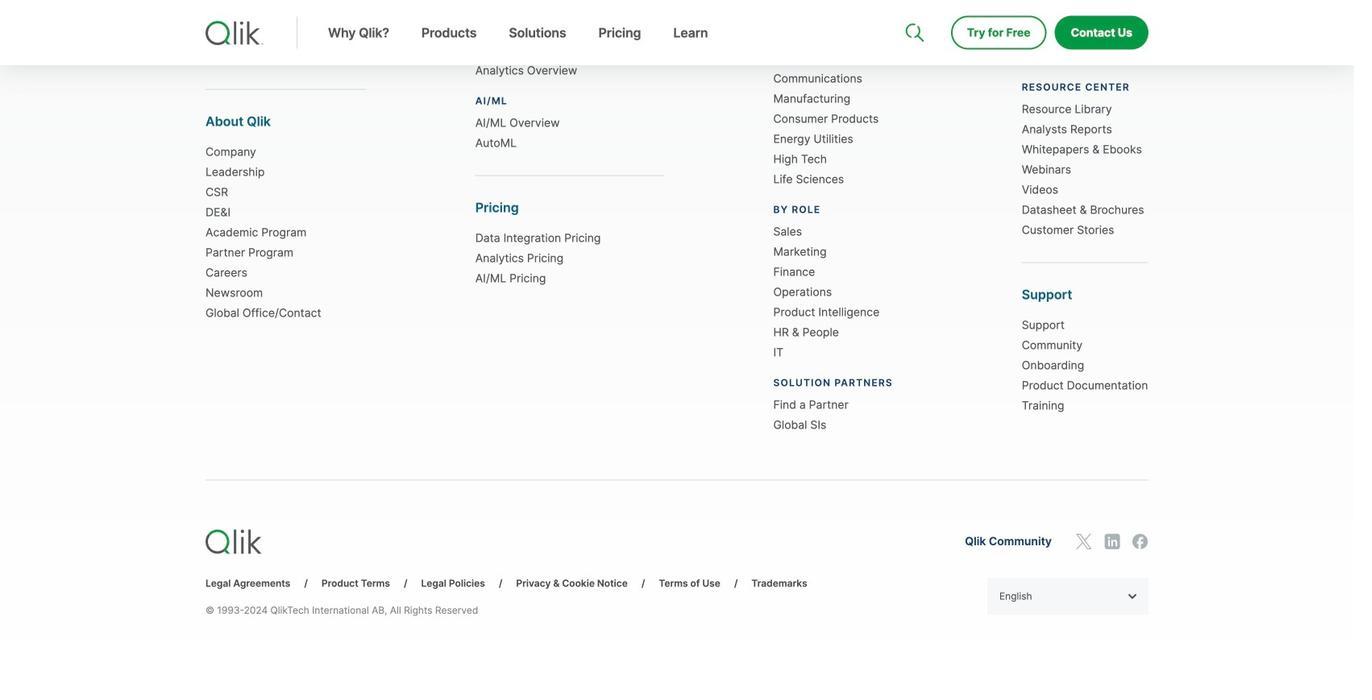 Task type: describe. For each thing, give the bounding box(es) containing it.
login image
[[1098, 0, 1111, 13]]

d6ad5 image
[[1128, 595, 1137, 599]]

twitter image
[[1077, 534, 1093, 550]]

facebook image
[[1133, 534, 1149, 550]]



Task type: locate. For each thing, give the bounding box(es) containing it.
linkedin image
[[1105, 534, 1121, 550]]

support image
[[907, 0, 920, 13]]

qlik image
[[206, 21, 264, 45], [206, 530, 262, 554]]

2 qlik image from the top
[[206, 530, 262, 554]]

1 qlik image from the top
[[206, 21, 264, 45]]

0 vertical spatial qlik image
[[206, 21, 264, 45]]

1 vertical spatial qlik image
[[206, 530, 262, 554]]



Task type: vqa. For each thing, say whether or not it's contained in the screenshot.
2nd Qlik image from the top
yes



